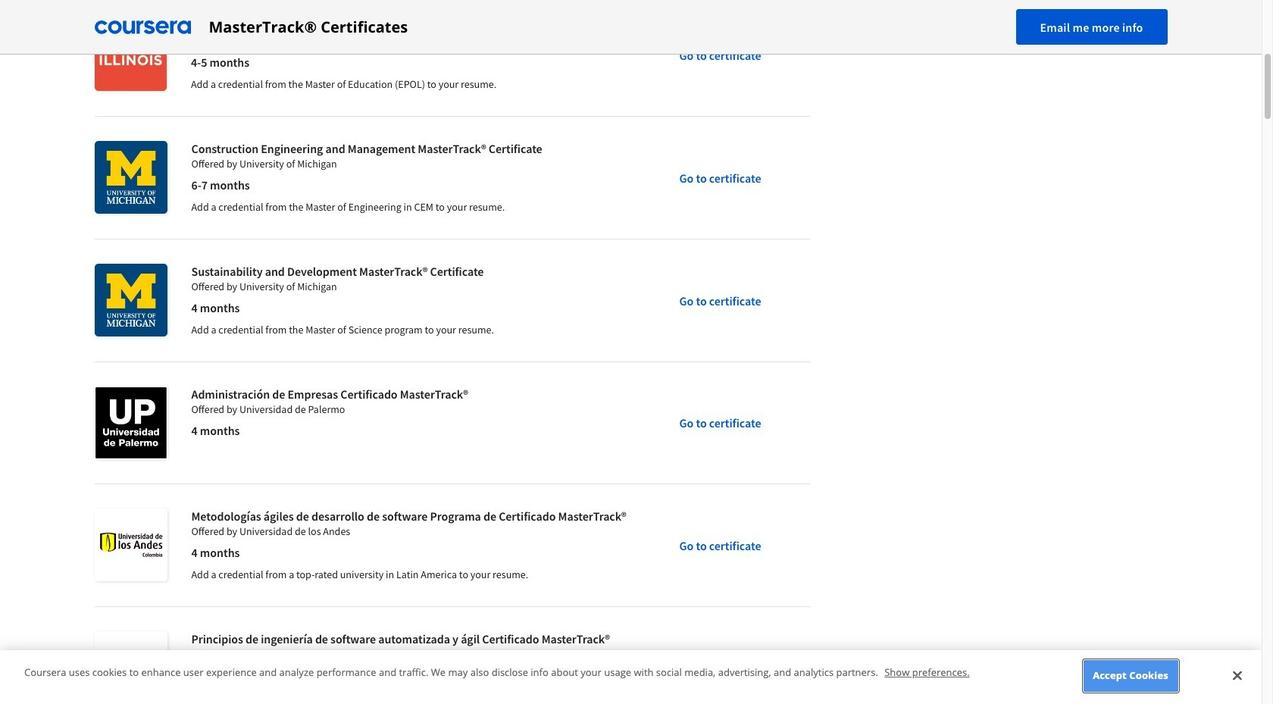 Task type: locate. For each thing, give the bounding box(es) containing it.
0 vertical spatial university of michigan image
[[94, 141, 167, 214]]

1 vertical spatial universidad de los andes image
[[94, 632, 167, 704]]

1 vertical spatial university of michigan image
[[94, 264, 167, 337]]

universidad de los andes image
[[94, 509, 167, 582], [94, 632, 167, 704]]

universidad de palermo image
[[94, 387, 167, 460]]

coursera image
[[94, 15, 191, 39]]

1 university of michigan image from the top
[[94, 141, 167, 214]]

university of michigan image
[[94, 141, 167, 214], [94, 264, 167, 337]]

0 vertical spatial universidad de los andes image
[[94, 509, 167, 582]]

university of illinois at urbana-champaign image
[[94, 18, 167, 91]]



Task type: describe. For each thing, give the bounding box(es) containing it.
privacy alert dialog
[[0, 651, 1263, 704]]

1 universidad de los andes image from the top
[[94, 509, 167, 582]]

2 universidad de los andes image from the top
[[94, 632, 167, 704]]

2 university of michigan image from the top
[[94, 264, 167, 337]]



Task type: vqa. For each thing, say whether or not it's contained in the screenshot.
Online Degrees popup button
no



